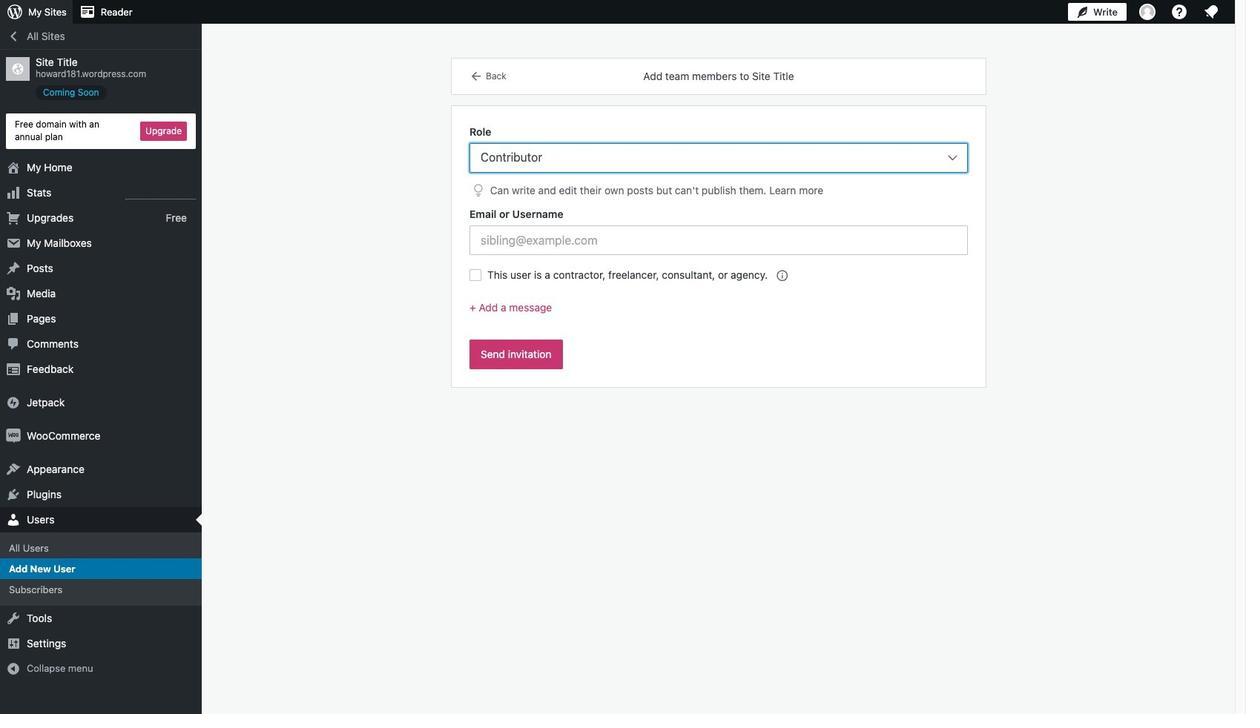 Task type: describe. For each thing, give the bounding box(es) containing it.
3 group from the top
[[470, 300, 968, 328]]

more information image
[[775, 269, 789, 282]]

2 group from the top
[[470, 207, 968, 256]]

my profile image
[[1140, 4, 1156, 20]]



Task type: locate. For each thing, give the bounding box(es) containing it.
sibling@example.com text field
[[470, 226, 968, 256]]

1 vertical spatial img image
[[6, 429, 21, 443]]

manage your notifications image
[[1203, 3, 1221, 21]]

group
[[470, 124, 968, 200], [470, 207, 968, 256], [470, 300, 968, 328]]

2 vertical spatial group
[[470, 300, 968, 328]]

main content
[[452, 59, 986, 387]]

img image
[[6, 395, 21, 410], [6, 429, 21, 443]]

1 vertical spatial group
[[470, 207, 968, 256]]

highest hourly views 0 image
[[125, 190, 196, 199]]

1 img image from the top
[[6, 395, 21, 410]]

help image
[[1171, 3, 1189, 21]]

0 vertical spatial img image
[[6, 395, 21, 410]]

1 group from the top
[[470, 124, 968, 200]]

0 vertical spatial group
[[470, 124, 968, 200]]

None checkbox
[[470, 270, 482, 282]]

2 img image from the top
[[6, 429, 21, 443]]



Task type: vqa. For each thing, say whether or not it's contained in the screenshot.
My for My Mailboxes
no



